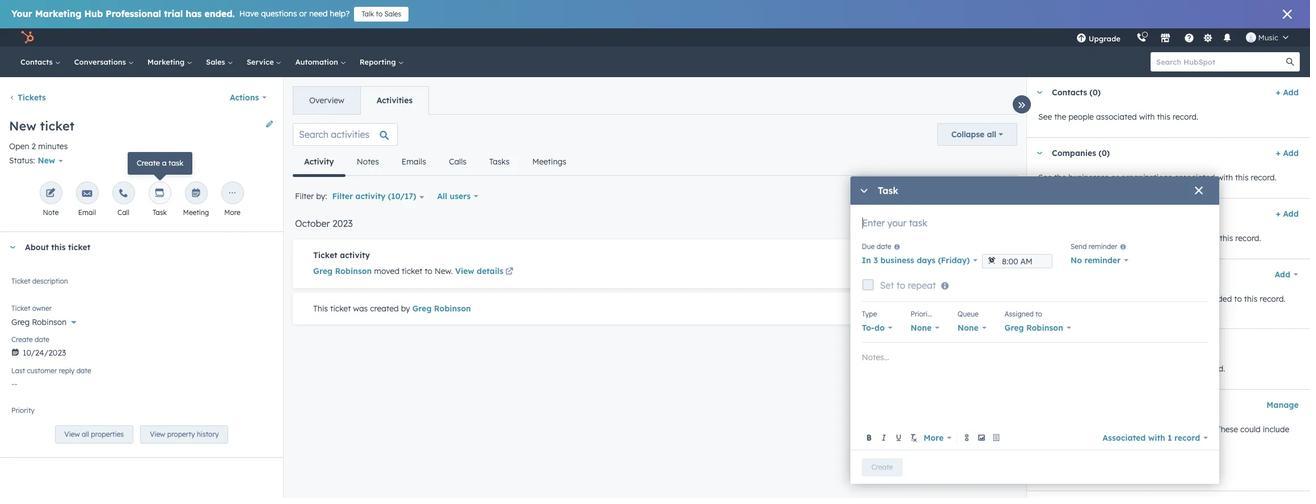 Task type: describe. For each thing, give the bounding box(es) containing it.
due
[[862, 243, 875, 251]]

all users button
[[430, 185, 486, 208]]

Search activities search field
[[293, 123, 398, 146]]

add inside popup button
[[1276, 270, 1291, 280]]

about
[[25, 243, 49, 253]]

last
[[11, 367, 25, 375]]

october 2023 feed
[[284, 114, 1027, 338]]

associated up 'close dialog' image
[[1175, 173, 1216, 183]]

ticket activity element
[[293, 240, 1018, 288]]

ticket for ticket owner
[[11, 305, 30, 313]]

settings link
[[1202, 32, 1216, 43]]

organizations
[[1122, 173, 1173, 183]]

2 vertical spatial 2023
[[943, 304, 958, 313]]

assigned to
[[1005, 310, 1043, 319]]

property
[[167, 431, 195, 439]]

robinson down owner
[[32, 318, 67, 328]]

status:
[[9, 156, 35, 166]]

1 horizontal spatial date
[[76, 367, 91, 375]]

talk
[[362, 10, 374, 18]]

pm inside ticket activity element
[[984, 251, 994, 259]]

your marketing hub professional trial has ended. have questions or need help?
[[11, 8, 350, 19]]

ticket right moved
[[402, 266, 423, 277]]

owner
[[32, 305, 52, 313]]

your
[[11, 8, 32, 19]]

ticket owner
[[11, 305, 52, 313]]

sales link
[[199, 47, 240, 77]]

no reminder button
[[1071, 253, 1129, 269]]

upgrade
[[1089, 34, 1121, 43]]

call image
[[118, 189, 129, 199]]

create a task
[[137, 158, 183, 167]]

1 horizontal spatial task
[[878, 185, 899, 197]]

or inside your marketing hub professional trial has ended. have questions or need help?
[[299, 9, 307, 19]]

activities
[[377, 95, 413, 106]]

close dialog image
[[1195, 187, 1204, 196]]

view details
[[455, 266, 504, 277]]

2 oct from the top
[[918, 304, 930, 313]]

create date
[[11, 336, 49, 344]]

notifications image
[[1223, 33, 1233, 44]]

activity button
[[293, 148, 346, 177]]

to-do button
[[862, 320, 893, 336]]

add for + add button associated with see the people associated with this record.
[[1284, 87, 1300, 98]]

navigation containing overview
[[293, 86, 429, 115]]

new for new ticket
[[9, 118, 36, 134]]

add for 1st + add button from the bottom
[[1284, 209, 1300, 219]]

select an option
[[11, 411, 72, 421]]

talk to sales
[[362, 10, 402, 18]]

create inside button
[[872, 463, 893, 472]]

create for create date
[[11, 336, 33, 344]]

none button for queue
[[958, 320, 987, 336]]

help image
[[1185, 33, 1195, 44]]

reply
[[59, 367, 75, 375]]

1 link opens in a new window image from the top
[[506, 266, 514, 279]]

task
[[169, 158, 183, 167]]

close image
[[1284, 10, 1293, 19]]

contacts (0) button
[[1028, 77, 1272, 108]]

to right the assigned
[[1036, 310, 1043, 319]]

meetings
[[533, 157, 567, 167]]

create button
[[862, 458, 903, 477]]

activity for filter
[[356, 191, 386, 202]]

ticket for ticket activity
[[313, 250, 338, 261]]

email image
[[82, 189, 92, 199]]

2 4:02 from the top
[[969, 304, 982, 313]]

send
[[1071, 243, 1088, 251]]

marketing link
[[141, 47, 199, 77]]

0 horizontal spatial sales
[[206, 57, 227, 66]]

robinson down assigned to
[[1027, 323, 1064, 333]]

attached
[[1086, 294, 1120, 304]]

reminder for no reminder
[[1085, 256, 1121, 266]]

companies
[[1053, 148, 1097, 158]]

by:
[[316, 191, 327, 202]]

2 edt from the top
[[996, 304, 1009, 313]]

filter for filter activity (10/17)
[[332, 191, 353, 202]]

tickets
[[18, 93, 46, 103]]

select an option button
[[11, 405, 272, 424]]

Search HubSpot search field
[[1151, 52, 1291, 72]]

create for create a task
[[137, 158, 160, 167]]

businesses
[[1069, 173, 1110, 183]]

could
[[1241, 425, 1261, 435]]

contacts (0)
[[1053, 87, 1102, 98]]

2 at from the top
[[960, 304, 967, 313]]

or right businesses
[[1112, 173, 1120, 183]]

0 horizontal spatial more
[[224, 209, 241, 217]]

conversations for conversations
[[74, 57, 128, 66]]

minutes
[[38, 141, 68, 152]]

last customer reply date
[[11, 367, 91, 375]]

2 24, from the top
[[931, 304, 941, 313]]

add for + add button corresponding to see the businesses or organizations associated with this record.
[[1284, 148, 1300, 158]]

greg robinson for ticket owner
[[11, 318, 67, 328]]

ticket up minutes
[[40, 118, 75, 134]]

meeting image
[[191, 189, 201, 199]]

manage
[[1267, 400, 1300, 410]]

reporting link
[[353, 47, 411, 77]]

conversations (0)
[[1053, 340, 1123, 350]]

october 2023
[[295, 218, 353, 229]]

activities
[[1151, 294, 1185, 304]]

notifications button
[[1218, 28, 1238, 47]]

task image
[[155, 189, 165, 199]]

build a library of sales resources for your team. these could include call scripts or positioning guides.
[[1039, 425, 1290, 449]]

due date
[[862, 243, 892, 251]]

all
[[437, 191, 448, 202]]

caret image for about this ticket
[[9, 246, 16, 249]]

calling icon image
[[1137, 33, 1147, 43]]

reminder for send reminder
[[1089, 243, 1118, 251]]

of
[[1093, 425, 1101, 435]]

trial
[[164, 8, 183, 19]]

hubspot image
[[20, 31, 34, 44]]

24, inside ticket activity element
[[931, 251, 941, 259]]

help?
[[330, 9, 350, 19]]

calls
[[449, 157, 467, 167]]

conversations for conversations (0)
[[1053, 340, 1109, 350]]

people
[[1069, 112, 1095, 122]]

4:02 inside ticket activity element
[[969, 251, 982, 259]]

see for see the files attached to your activities or uploaded to this record.
[[1039, 294, 1053, 304]]

oct inside ticket activity element
[[918, 251, 930, 259]]

greg robinson image
[[1247, 32, 1257, 43]]

0 horizontal spatial your
[[1133, 294, 1149, 304]]

open
[[9, 141, 29, 152]]

team.
[[1194, 425, 1215, 435]]

to right attached
[[1123, 294, 1130, 304]]

in 3 business days (friday)
[[862, 256, 970, 266]]

talk to sales button
[[354, 7, 409, 22]]

hub
[[84, 8, 103, 19]]

none for queue
[[958, 323, 979, 333]]

no reminder
[[1071, 256, 1121, 266]]

associated down conversations (0) dropdown button
[[1124, 364, 1164, 374]]

users
[[450, 191, 471, 202]]

new ticket
[[9, 118, 75, 134]]

activity
[[304, 157, 334, 167]]

more image
[[227, 189, 238, 199]]

include
[[1264, 425, 1290, 435]]

to-do
[[862, 323, 885, 333]]

the for businesses
[[1055, 173, 1067, 183]]

see for see the people associated with this record.
[[1039, 112, 1053, 122]]

reporting
[[360, 57, 398, 66]]

an
[[36, 411, 46, 421]]

overview link
[[294, 87, 360, 114]]

greg robinson button for owner
[[11, 311, 272, 330]]

repeat
[[909, 280, 937, 291]]

new button
[[35, 153, 70, 168]]

view all properties link
[[55, 426, 134, 444]]

ticket left was
[[330, 304, 351, 314]]

ticket inside dropdown button
[[68, 243, 90, 253]]

at inside ticket activity element
[[960, 251, 967, 259]]

filter activity (10/17)
[[332, 191, 416, 202]]

automation link
[[289, 47, 353, 77]]

to right set
[[897, 280, 906, 291]]

tasks button
[[478, 148, 521, 175]]

associated with 1 record
[[1103, 433, 1201, 443]]

send reminder
[[1071, 243, 1118, 251]]

revenue
[[1075, 233, 1105, 244]]

caret image for companies (0)
[[1037, 152, 1044, 155]]

guides.
[[1135, 438, 1162, 449]]

greg right by
[[413, 304, 432, 314]]



Task type: vqa. For each thing, say whether or not it's contained in the screenshot.
onboarding.steps.sendTrackedEmailInGmail.title image
no



Task type: locate. For each thing, give the bounding box(es) containing it.
0 vertical spatial a
[[162, 158, 167, 167]]

0 horizontal spatial conversations
[[74, 57, 128, 66]]

at right days
[[960, 251, 967, 259]]

or inside the build a library of sales resources for your team. these could include call scripts or positioning guides.
[[1081, 438, 1089, 449]]

1 vertical spatial 4:02
[[969, 304, 982, 313]]

reminder down send reminder at the right of the page
[[1085, 256, 1121, 266]]

your right 1
[[1175, 425, 1191, 435]]

new up open
[[9, 118, 36, 134]]

to new .
[[425, 266, 455, 277]]

menu
[[1069, 28, 1297, 47]]

0 horizontal spatial greg robinson button
[[11, 311, 272, 330]]

Create date text field
[[11, 343, 272, 361]]

robinson inside ticket activity element
[[335, 266, 372, 277]]

(0) inside dropdown button
[[1099, 148, 1111, 158]]

greg robinson down owner
[[11, 318, 67, 328]]

your
[[1133, 294, 1149, 304], [1175, 425, 1191, 435]]

conversations
[[1069, 364, 1121, 374]]

note
[[43, 209, 59, 217]]

2 vertical spatial + add button
[[1277, 207, 1300, 221]]

associated
[[1097, 112, 1138, 122], [1175, 173, 1216, 183], [1160, 233, 1200, 244], [1124, 364, 1164, 374]]

details
[[477, 266, 504, 277]]

see
[[1039, 112, 1053, 122], [1039, 173, 1053, 183], [1039, 294, 1053, 304], [1039, 364, 1053, 374]]

help button
[[1180, 28, 1200, 47]]

caret image left companies
[[1037, 152, 1044, 155]]

3 see from the top
[[1039, 294, 1053, 304]]

notes
[[357, 157, 379, 167]]

all for collapse
[[988, 129, 997, 140]]

actions button
[[223, 86, 274, 109]]

conversations
[[74, 57, 128, 66], [1053, 340, 1109, 350]]

0 horizontal spatial marketing
[[35, 8, 82, 19]]

a for build
[[1060, 425, 1065, 435]]

none down queue
[[958, 323, 979, 333]]

+ for see the people associated with this record.
[[1277, 87, 1281, 98]]

menu containing music
[[1069, 28, 1297, 47]]

2023
[[333, 218, 353, 229], [943, 251, 958, 259], [943, 304, 958, 313]]

your inside the build a library of sales resources for your team. these could include call scripts or positioning guides.
[[1175, 425, 1191, 435]]

none button
[[911, 320, 940, 336], [958, 320, 987, 336]]

the left files
[[1055, 294, 1067, 304]]

(0) for companies (0)
[[1099, 148, 1111, 158]]

create
[[137, 158, 160, 167], [11, 336, 33, 344], [872, 463, 893, 472]]

1 horizontal spatial filter
[[332, 191, 353, 202]]

oct 24, 2023 at 4:02 pm edt up repeat
[[918, 251, 1009, 259]]

1 none from the left
[[911, 323, 932, 333]]

scripts
[[1054, 438, 1079, 449]]

0 vertical spatial more
[[224, 209, 241, 217]]

0 horizontal spatial new
[[9, 118, 36, 134]]

greg robinson inside ticket activity element
[[313, 266, 372, 277]]

this inside dropdown button
[[51, 243, 66, 253]]

1 oct from the top
[[918, 251, 930, 259]]

2 see from the top
[[1039, 173, 1053, 183]]

priority for select an option
[[11, 407, 35, 415]]

4:02 left the assigned
[[969, 304, 982, 313]]

marketing down trial
[[148, 57, 187, 66]]

+ add for see the people associated with this record.
[[1277, 87, 1300, 98]]

1 vertical spatial oct 24, 2023 at 4:02 pm edt
[[918, 304, 1009, 313]]

(0) up people
[[1090, 87, 1102, 98]]

greg robinson button up the create date text field at the bottom
[[11, 311, 272, 330]]

select
[[11, 411, 34, 421]]

oct
[[918, 251, 930, 259], [918, 304, 930, 313]]

marketplaces button
[[1154, 28, 1178, 47]]

1 vertical spatial conversations
[[1053, 340, 1109, 350]]

0 vertical spatial at
[[960, 251, 967, 259]]

navigation
[[293, 86, 429, 115], [293, 148, 578, 177]]

the for conversations
[[1055, 364, 1067, 374]]

2 vertical spatial (0)
[[1112, 340, 1123, 350]]

0 vertical spatial priority
[[911, 310, 935, 319]]

(10/17)
[[388, 191, 416, 202]]

1 vertical spatial task
[[153, 209, 167, 217]]

ticket description
[[11, 277, 68, 286]]

2 vertical spatial new
[[435, 266, 451, 277]]

2 + add button from the top
[[1277, 146, 1300, 160]]

all users
[[437, 191, 471, 202]]

navigation inside october 2023 'feed'
[[293, 148, 578, 177]]

none right do
[[911, 323, 932, 333]]

1 horizontal spatial new
[[38, 156, 55, 166]]

the for files
[[1055, 294, 1067, 304]]

2 horizontal spatial date
[[877, 243, 892, 251]]

filter for filter by:
[[295, 191, 314, 202]]

0 horizontal spatial contacts
[[20, 57, 55, 66]]

activity
[[356, 191, 386, 202], [340, 250, 370, 261]]

with inside popup button
[[1149, 433, 1166, 443]]

or left need
[[299, 9, 307, 19]]

Title text field
[[862, 216, 1209, 239]]

1 horizontal spatial all
[[988, 129, 997, 140]]

date right reply
[[76, 367, 91, 375]]

contacts down hubspot link
[[20, 57, 55, 66]]

sales inside button
[[385, 10, 402, 18]]

the down companies
[[1055, 173, 1067, 183]]

caret image inside about this ticket dropdown button
[[9, 246, 16, 249]]

HH:MM text field
[[983, 254, 1053, 269]]

1 + from the top
[[1277, 87, 1281, 98]]

greg down the assigned
[[1005, 323, 1025, 333]]

contacts inside dropdown button
[[1053, 87, 1088, 98]]

1 + add button from the top
[[1277, 86, 1300, 99]]

1 + add from the top
[[1277, 87, 1300, 98]]

pm right (friday)
[[984, 251, 994, 259]]

see the conversations associated with this record.
[[1039, 364, 1226, 374]]

companies (0)
[[1053, 148, 1111, 158]]

collapse all
[[952, 129, 997, 140]]

0 vertical spatial +
[[1277, 87, 1281, 98]]

1 vertical spatial date
[[35, 336, 49, 344]]

0 horizontal spatial filter
[[295, 191, 314, 202]]

to left .
[[425, 266, 433, 277]]

menu item
[[1129, 28, 1131, 47]]

ticket down email
[[68, 243, 90, 253]]

2 + add from the top
[[1277, 148, 1300, 158]]

view for view property history
[[150, 431, 165, 439]]

1 horizontal spatial caret image
[[1037, 152, 1044, 155]]

minimize dialog image
[[860, 187, 869, 196]]

1 vertical spatial greg robinson button
[[413, 302, 471, 316]]

1 horizontal spatial priority
[[911, 310, 935, 319]]

automation
[[295, 57, 341, 66]]

see down companies
[[1039, 173, 1053, 183]]

greg robinson button
[[11, 311, 272, 330], [1005, 320, 1072, 336]]

1 horizontal spatial more
[[924, 433, 944, 443]]

ticket activity
[[313, 250, 370, 261]]

(0) up see the conversations associated with this record.
[[1112, 340, 1123, 350]]

greg robinson for assigned to
[[1005, 323, 1064, 333]]

activity for ticket
[[340, 250, 370, 261]]

ticket inside ticket activity element
[[313, 250, 338, 261]]

need
[[309, 9, 328, 19]]

all inside 'collapse all' popup button
[[988, 129, 997, 140]]

navigation containing activity
[[293, 148, 578, 177]]

see up assigned to
[[1039, 294, 1053, 304]]

2023 left queue
[[943, 304, 958, 313]]

(0) for contacts (0)
[[1090, 87, 1102, 98]]

none button for priority
[[911, 320, 940, 336]]

new left view details
[[435, 266, 451, 277]]

0 vertical spatial oct
[[918, 251, 930, 259]]

task right minimize dialog 'icon'
[[878, 185, 899, 197]]

greg down ticket owner
[[11, 318, 30, 328]]

1 vertical spatial contacts
[[1053, 87, 1088, 98]]

caret image inside companies (0) dropdown button
[[1037, 152, 1044, 155]]

reminder inside popup button
[[1085, 256, 1121, 266]]

record
[[1175, 433, 1201, 443]]

3 + add button from the top
[[1277, 207, 1300, 221]]

open 2 minutes
[[9, 141, 68, 152]]

1 vertical spatial new
[[38, 156, 55, 166]]

a inside the build a library of sales resources for your team. these could include call scripts or positioning guides.
[[1060, 425, 1065, 435]]

robinson down .
[[434, 304, 471, 314]]

2023 right days
[[943, 251, 958, 259]]

1 vertical spatial caret image
[[9, 246, 16, 249]]

+ add button
[[1277, 86, 1300, 99], [1277, 146, 1300, 160], [1277, 207, 1300, 221]]

reminder up no reminder popup button
[[1089, 243, 1118, 251]]

greg robinson button right by
[[413, 302, 471, 316]]

filter left by:
[[295, 191, 314, 202]]

was
[[353, 304, 368, 314]]

0 vertical spatial marketing
[[35, 8, 82, 19]]

music
[[1259, 33, 1279, 42]]

+ add for see the businesses or organizations associated with this record.
[[1277, 148, 1300, 158]]

date for due date
[[877, 243, 892, 251]]

see the files attached to your activities or uploaded to this record.
[[1039, 294, 1286, 304]]

the left conversations
[[1055, 364, 1067, 374]]

1 4:02 from the top
[[969, 251, 982, 259]]

conversations down hub
[[74, 57, 128, 66]]

properties
[[91, 431, 124, 439]]

greg robinson down ticket activity
[[313, 266, 372, 277]]

collapse
[[952, 129, 985, 140]]

view left the property
[[150, 431, 165, 439]]

0 vertical spatial reminder
[[1089, 243, 1118, 251]]

1 vertical spatial a
[[1060, 425, 1065, 435]]

associated right 'opportunities'
[[1160, 233, 1200, 244]]

upgrade image
[[1077, 33, 1087, 44]]

0 vertical spatial greg robinson button
[[313, 265, 372, 278]]

2023 inside ticket activity element
[[943, 251, 958, 259]]

1 vertical spatial reminder
[[1085, 256, 1121, 266]]

see down conversations (0)
[[1039, 364, 1053, 374]]

to right uploaded
[[1235, 294, 1243, 304]]

0 vertical spatial oct 24, 2023 at 4:02 pm edt
[[918, 251, 1009, 259]]

marketing left hub
[[35, 8, 82, 19]]

filter by:
[[295, 191, 327, 202]]

tickets link
[[9, 93, 46, 103]]

assigned
[[1005, 310, 1034, 319]]

associated with 1 record button
[[1103, 430, 1209, 446]]

2 pm from the top
[[984, 304, 994, 313]]

1 horizontal spatial greg robinson button
[[1005, 320, 1072, 336]]

see for see the conversations associated with this record.
[[1039, 364, 1053, 374]]

view right .
[[455, 266, 475, 277]]

+ add button for see the people associated with this record.
[[1277, 86, 1300, 99]]

at down (friday)
[[960, 304, 967, 313]]

1 vertical spatial sales
[[206, 57, 227, 66]]

1 horizontal spatial sales
[[385, 10, 402, 18]]

attachments button
[[1028, 259, 1264, 290]]

contacts up people
[[1053, 87, 1088, 98]]

all for view
[[82, 431, 89, 439]]

collapse all button
[[938, 123, 1018, 146]]

1 pm from the top
[[984, 251, 994, 259]]

a for create
[[162, 158, 167, 167]]

1 filter from the left
[[295, 191, 314, 202]]

+ add
[[1277, 87, 1300, 98], [1277, 148, 1300, 158], [1277, 209, 1300, 219]]

0 vertical spatial create
[[137, 158, 160, 167]]

your down attachments dropdown button
[[1133, 294, 1149, 304]]

task
[[878, 185, 899, 197], [153, 209, 167, 217]]

1 vertical spatial oct
[[918, 304, 930, 313]]

the
[[1055, 112, 1067, 122], [1055, 173, 1067, 183], [1061, 233, 1073, 244], [1055, 294, 1067, 304], [1055, 364, 1067, 374]]

2 link opens in a new window image from the top
[[506, 268, 514, 277]]

new for new
[[38, 156, 55, 166]]

0 horizontal spatial caret image
[[9, 246, 16, 249]]

greg robinson button inside ticket activity element
[[313, 265, 372, 278]]

link opens in a new window image inside view details link
[[506, 268, 514, 277]]

caret image
[[1037, 91, 1044, 94]]

1 vertical spatial pm
[[984, 304, 994, 313]]

0 vertical spatial 4:02
[[969, 251, 982, 259]]

oct 24, 2023 at 4:02 pm edt inside ticket activity element
[[918, 251, 1009, 259]]

conversations link
[[67, 47, 141, 77]]

new down minutes
[[38, 156, 55, 166]]

2 vertical spatial ticket
[[11, 305, 30, 313]]

0 horizontal spatial priority
[[11, 407, 35, 415]]

0 vertical spatial 2023
[[333, 218, 353, 229]]

marketplaces image
[[1161, 33, 1171, 44]]

navigation up search activities search box
[[293, 86, 429, 115]]

3 + add from the top
[[1277, 209, 1300, 219]]

1 horizontal spatial greg robinson button
[[413, 302, 471, 316]]

1 horizontal spatial greg robinson
[[313, 266, 372, 277]]

reminder
[[1089, 243, 1118, 251], [1085, 256, 1121, 266]]

1 24, from the top
[[931, 251, 941, 259]]

2 vertical spatial +
[[1277, 209, 1281, 219]]

greg robinson button for to
[[1005, 320, 1072, 336]]

priority down repeat
[[911, 310, 935, 319]]

1 horizontal spatial contacts
[[1053, 87, 1088, 98]]

sales left the service in the top of the page
[[206, 57, 227, 66]]

oct 24, 2023 at 4:02 pm edt down repeat
[[918, 304, 1009, 313]]

0 horizontal spatial create
[[11, 336, 33, 344]]

service
[[247, 57, 276, 66]]

ticket for ticket description
[[11, 277, 30, 286]]

call
[[1039, 438, 1052, 449]]

edt down title text field
[[996, 251, 1009, 259]]

1 vertical spatial at
[[960, 304, 967, 313]]

robinson down ticket activity
[[335, 266, 372, 277]]

the left people
[[1055, 112, 1067, 122]]

0 horizontal spatial a
[[162, 158, 167, 167]]

contacts for contacts
[[20, 57, 55, 66]]

oct down repeat
[[918, 304, 930, 313]]

companies (0) button
[[1028, 138, 1272, 169]]

greg inside button
[[313, 266, 333, 277]]

associated right people
[[1097, 112, 1138, 122]]

activity left (10/17) in the left of the page
[[356, 191, 386, 202]]

opportunities
[[1107, 233, 1157, 244]]

or down library
[[1081, 438, 1089, 449]]

2 none from the left
[[958, 323, 979, 333]]

ticket down october 2023
[[313, 250, 338, 261]]

greg
[[313, 266, 333, 277], [413, 304, 432, 314], [11, 318, 30, 328], [1005, 323, 1025, 333]]

1 horizontal spatial marketing
[[148, 57, 187, 66]]

navigation up all
[[293, 148, 578, 177]]

no
[[1071, 256, 1083, 266]]

see down caret image
[[1039, 112, 1053, 122]]

link opens in a new window image
[[506, 266, 514, 279], [506, 268, 514, 277]]

positioning
[[1091, 438, 1133, 449]]

0 vertical spatial edt
[[996, 251, 1009, 259]]

business
[[881, 256, 915, 266]]

2 horizontal spatial create
[[872, 463, 893, 472]]

3 + from the top
[[1277, 209, 1281, 219]]

greg robinson down assigned to
[[1005, 323, 1064, 333]]

conversations inside dropdown button
[[1053, 340, 1109, 350]]

0 vertical spatial contacts
[[20, 57, 55, 66]]

activity down october 2023
[[340, 250, 370, 261]]

none
[[911, 323, 932, 333], [958, 323, 979, 333]]

1 horizontal spatial create
[[137, 158, 160, 167]]

1 vertical spatial marketing
[[148, 57, 187, 66]]

0 vertical spatial + add
[[1277, 87, 1300, 98]]

1 horizontal spatial none button
[[958, 320, 987, 336]]

date for create date
[[35, 336, 49, 344]]

the for revenue
[[1061, 233, 1073, 244]]

view for view details
[[455, 266, 475, 277]]

4:02 left the 'hh:mm' "text field"
[[969, 251, 982, 259]]

24, down repeat
[[931, 304, 941, 313]]

new inside popup button
[[38, 156, 55, 166]]

days
[[917, 256, 936, 266]]

1 vertical spatial +
[[1277, 148, 1281, 158]]

all left properties
[[82, 431, 89, 439]]

customer
[[27, 367, 57, 375]]

none button down repeat
[[911, 320, 940, 336]]

1 see from the top
[[1039, 112, 1053, 122]]

2 + from the top
[[1277, 148, 1281, 158]]

+ add button for see the businesses or organizations associated with this record.
[[1277, 146, 1300, 160]]

1 navigation from the top
[[293, 86, 429, 115]]

3
[[874, 256, 879, 266]]

see the people associated with this record.
[[1039, 112, 1199, 122]]

1 none button from the left
[[911, 320, 940, 336]]

greg down ticket activity
[[313, 266, 333, 277]]

caret image left about
[[9, 246, 16, 249]]

sales
[[1103, 425, 1122, 435]]

note image
[[46, 189, 56, 199]]

caret image
[[1037, 152, 1044, 155], [9, 246, 16, 249]]

pm right queue
[[984, 304, 994, 313]]

conversations up conversations
[[1053, 340, 1109, 350]]

.
[[451, 266, 453, 277]]

task down task 'image'
[[153, 209, 167, 217]]

greg robinson button down ticket activity
[[313, 265, 372, 278]]

create inside tooltip
[[137, 158, 160, 167]]

priority for none
[[911, 310, 935, 319]]

+ for see the businesses or organizations associated with this record.
[[1277, 148, 1281, 158]]

priority
[[911, 310, 935, 319], [11, 407, 35, 415]]

0 horizontal spatial greg robinson button
[[313, 265, 372, 278]]

0 horizontal spatial view
[[64, 431, 80, 439]]

all inside view all properties link
[[82, 431, 89, 439]]

edt inside ticket activity element
[[996, 251, 1009, 259]]

Ticket description text field
[[11, 276, 272, 298]]

(0) for conversations (0)
[[1112, 340, 1123, 350]]

1 horizontal spatial a
[[1060, 425, 1065, 435]]

sales right talk
[[385, 10, 402, 18]]

2 horizontal spatial new
[[435, 266, 451, 277]]

2 none button from the left
[[958, 320, 987, 336]]

1 vertical spatial + add
[[1277, 148, 1300, 158]]

none button down queue
[[958, 320, 987, 336]]

edt right queue
[[996, 304, 1009, 313]]

1 horizontal spatial your
[[1175, 425, 1191, 435]]

date up customer
[[35, 336, 49, 344]]

2 vertical spatial + add
[[1277, 209, 1300, 219]]

view property history
[[150, 431, 219, 439]]

queue
[[958, 310, 979, 319]]

settings image
[[1204, 33, 1214, 43]]

0 vertical spatial activity
[[356, 191, 386, 202]]

moved
[[374, 266, 400, 277]]

2 oct 24, 2023 at 4:02 pm edt from the top
[[918, 304, 1009, 313]]

1 vertical spatial activity
[[340, 250, 370, 261]]

the right track
[[1061, 233, 1073, 244]]

see the businesses or organizations associated with this record.
[[1039, 173, 1277, 183]]

a left task
[[162, 158, 167, 167]]

2 vertical spatial create
[[872, 463, 893, 472]]

0 vertical spatial navigation
[[293, 86, 429, 115]]

oct right business
[[918, 251, 930, 259]]

view inside ticket activity element
[[455, 266, 475, 277]]

0 horizontal spatial all
[[82, 431, 89, 439]]

1 vertical spatial edt
[[996, 304, 1009, 313]]

search image
[[1287, 58, 1295, 66]]

new inside ticket activity element
[[435, 266, 451, 277]]

1 horizontal spatial none
[[958, 323, 979, 333]]

emails
[[402, 157, 426, 167]]

date right due
[[877, 243, 892, 251]]

create a task tooltip
[[128, 152, 193, 175]]

1 vertical spatial (0)
[[1099, 148, 1111, 158]]

questions
[[261, 9, 297, 19]]

1 vertical spatial more
[[924, 433, 944, 443]]

none for priority
[[911, 323, 932, 333]]

created
[[370, 304, 399, 314]]

the for people
[[1055, 112, 1067, 122]]

to right talk
[[376, 10, 383, 18]]

0 vertical spatial ticket
[[313, 250, 338, 261]]

see for see the businesses or organizations associated with this record.
[[1039, 173, 1053, 183]]

0 vertical spatial date
[[877, 243, 892, 251]]

2 horizontal spatial view
[[455, 266, 475, 277]]

Last customer reply date text field
[[11, 374, 272, 392]]

4 see from the top
[[1039, 364, 1053, 374]]

0 vertical spatial new
[[9, 118, 36, 134]]

view for view all properties
[[64, 431, 80, 439]]

all right the collapse
[[988, 129, 997, 140]]

0 horizontal spatial date
[[35, 336, 49, 344]]

1 horizontal spatial view
[[150, 431, 165, 439]]

to inside button
[[376, 10, 383, 18]]

filter right by:
[[332, 191, 353, 202]]

more inside popup button
[[924, 433, 944, 443]]

ticket left owner
[[11, 305, 30, 313]]

0 vertical spatial your
[[1133, 294, 1149, 304]]

a right build
[[1060, 425, 1065, 435]]

2 navigation from the top
[[293, 148, 578, 177]]

+
[[1277, 87, 1281, 98], [1277, 148, 1281, 158], [1277, 209, 1281, 219]]

or right activities
[[1187, 294, 1195, 304]]

1 at from the top
[[960, 251, 967, 259]]

option
[[48, 411, 72, 421]]

a inside tooltip
[[162, 158, 167, 167]]

0 horizontal spatial none button
[[911, 320, 940, 336]]

this ticket was created by greg robinson
[[313, 304, 471, 314]]

do
[[875, 323, 885, 333]]

1 oct 24, 2023 at 4:02 pm edt from the top
[[918, 251, 1009, 259]]

2 filter from the left
[[332, 191, 353, 202]]

0 horizontal spatial task
[[153, 209, 167, 217]]

greg robinson button down assigned to
[[1005, 320, 1072, 336]]

view down option
[[64, 431, 80, 439]]

0 vertical spatial task
[[878, 185, 899, 197]]

has
[[186, 8, 202, 19]]

overview
[[309, 95, 345, 106]]

2 horizontal spatial greg robinson
[[1005, 323, 1064, 333]]

new
[[9, 118, 36, 134], [38, 156, 55, 166], [435, 266, 451, 277]]

attachments
[[1053, 270, 1103, 280]]

conversations (0) button
[[1028, 329, 1300, 360]]

by
[[401, 304, 410, 314]]

1 vertical spatial your
[[1175, 425, 1191, 435]]

contacts for contacts (0)
[[1053, 87, 1088, 98]]

0 vertical spatial sales
[[385, 10, 402, 18]]

to inside ticket activity element
[[425, 266, 433, 277]]

1 edt from the top
[[996, 251, 1009, 259]]

0 vertical spatial + add button
[[1277, 86, 1300, 99]]

build
[[1039, 425, 1058, 435]]



